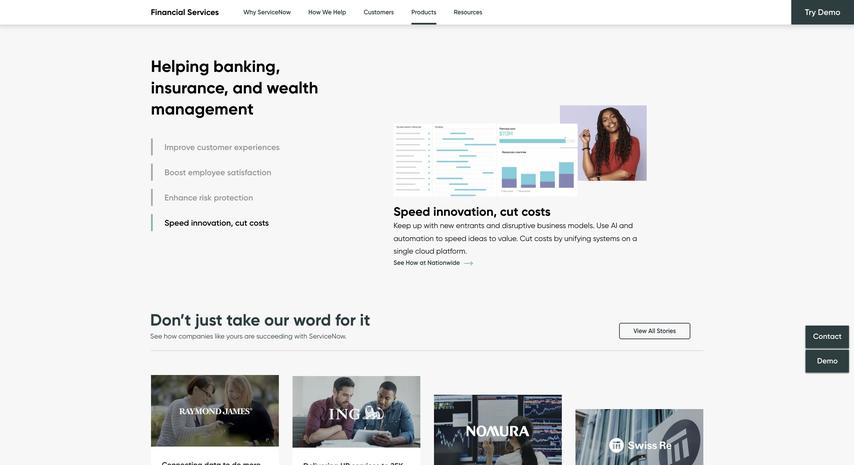 Task type: describe. For each thing, give the bounding box(es) containing it.
by
[[554, 234, 563, 243]]

helping
[[151, 56, 209, 76]]

speed for speed innovation, cut costs keep up with new entrants and disruptive business models. use ai and automation to speed ideas to value. cut costs by unifying systems on a single cloud platform.
[[394, 204, 430, 219]]

boost
[[165, 167, 186, 177]]

yours
[[226, 332, 243, 340]]

with inside don't just take our word for it see how companies like yours are succeeding with servicenow.
[[294, 332, 307, 340]]

speed innovation, cut costs link
[[151, 214, 281, 231]]

unifying
[[564, 234, 591, 243]]

try demo link
[[791, 0, 854, 25]]

entrants
[[456, 221, 485, 230]]

view
[[634, 327, 647, 335]]

like
[[215, 332, 225, 340]]

employee
[[188, 167, 225, 177]]

try demo
[[805, 7, 840, 17]]

nationwide
[[428, 259, 460, 267]]

risk
[[199, 193, 212, 202]]

insurance,
[[151, 77, 229, 98]]

at
[[420, 259, 426, 267]]

how inside how we help link
[[308, 9, 321, 16]]

don't
[[150, 309, 191, 330]]

word
[[293, 309, 331, 330]]

help
[[333, 9, 346, 16]]

2 horizontal spatial and
[[619, 221, 633, 230]]

1 vertical spatial demo
[[817, 356, 838, 366]]

improve customer experiences
[[165, 142, 280, 152]]

nomura manages changing regulatory requirements image
[[434, 395, 562, 465]]

resources link
[[454, 0, 482, 25]]

enhance risk protection
[[165, 193, 253, 202]]

raymond james gains transparency across systems image
[[151, 375, 279, 447]]

don't just take our word for it see how companies like yours are succeeding with servicenow.
[[150, 309, 370, 340]]

enhance
[[165, 193, 197, 202]]

up
[[413, 221, 422, 230]]

automation
[[394, 234, 434, 243]]

speed innovation, cut costs keep up with new entrants and disruptive business models. use ai and automation to speed ideas to value. cut costs by unifying systems on a single cloud platform.
[[394, 204, 637, 255]]

platform.
[[436, 247, 467, 255]]

see how at nationwide
[[394, 259, 462, 267]]

experiences
[[234, 142, 280, 152]]

companies
[[179, 332, 213, 340]]

see inside don't just take our word for it see how companies like yours are succeeding with servicenow.
[[150, 332, 162, 340]]

how
[[164, 332, 177, 340]]

and inside helping banking, insurance, and wealth management
[[233, 77, 263, 98]]

why
[[243, 9, 256, 16]]

servicenow.
[[309, 332, 347, 340]]

systems
[[593, 234, 620, 243]]

products link
[[411, 0, 436, 27]]

management
[[151, 99, 254, 119]]

financial services
[[151, 7, 219, 17]]

speed innovation, cut costs
[[165, 218, 269, 228]]

1 to from the left
[[436, 234, 443, 243]]

try
[[805, 7, 816, 17]]

stories
[[657, 327, 676, 335]]

cut
[[520, 234, 533, 243]]

swiss re replaced service management tools image
[[575, 409, 703, 465]]

keep
[[394, 221, 411, 230]]

improve customer experiences link
[[151, 139, 281, 156]]

enhance risk protection link
[[151, 189, 281, 206]]

demo link
[[806, 350, 849, 372]]

financial
[[151, 7, 185, 17]]

use
[[597, 221, 609, 230]]

speed
[[445, 234, 466, 243]]

models.
[[568, 221, 595, 230]]

costs for speed innovation, cut costs keep up with new entrants and disruptive business models. use ai and automation to speed ideas to value. cut costs by unifying systems on a single cloud platform.
[[521, 204, 551, 219]]

how we help link
[[308, 0, 346, 25]]

all
[[648, 327, 655, 335]]

how we help
[[308, 9, 346, 16]]



Task type: vqa. For each thing, say whether or not it's contained in the screenshot.
first Product
no



Task type: locate. For each thing, give the bounding box(es) containing it.
take
[[227, 309, 260, 330]]

wealth
[[267, 77, 318, 98]]

speed down enhance
[[165, 218, 189, 228]]

0 horizontal spatial to
[[436, 234, 443, 243]]

0 vertical spatial with
[[424, 221, 438, 230]]

0 vertical spatial see
[[394, 259, 404, 267]]

0 horizontal spatial see
[[150, 332, 162, 340]]

innovation, inside speed innovation, cut costs keep up with new entrants and disruptive business models. use ai and automation to speed ideas to value. cut costs by unifying systems on a single cloud platform.
[[433, 204, 497, 219]]

products
[[411, 9, 436, 16]]

satisfaction
[[227, 167, 271, 177]]

speed
[[394, 204, 430, 219], [165, 218, 189, 228]]

0 horizontal spatial and
[[233, 77, 263, 98]]

1 horizontal spatial and
[[486, 221, 500, 230]]

1 horizontal spatial see
[[394, 259, 404, 267]]

succeeding
[[256, 332, 293, 340]]

view all stories
[[634, 327, 676, 335]]

0 vertical spatial how
[[308, 9, 321, 16]]

ideas
[[468, 234, 487, 243]]

helping banking, insurance, and wealth management
[[151, 56, 318, 119]]

with
[[424, 221, 438, 230], [294, 332, 307, 340]]

demo
[[818, 7, 840, 17], [817, 356, 838, 366]]

see
[[394, 259, 404, 267], [150, 332, 162, 340]]

just
[[195, 309, 222, 330]]

it
[[360, 309, 370, 330]]

banking,
[[213, 56, 280, 76]]

innovation,
[[433, 204, 497, 219], [191, 218, 233, 228]]

customer
[[197, 142, 232, 152]]

view all stories link
[[619, 323, 690, 339]]

innovation, for speed innovation, cut costs
[[191, 218, 233, 228]]

how left we
[[308, 9, 321, 16]]

how
[[308, 9, 321, 16], [406, 259, 418, 267]]

0 horizontal spatial cut
[[235, 218, 247, 228]]

ai and automation unify systems in the cloud image
[[394, 47, 647, 203]]

see down single
[[394, 259, 404, 267]]

speed up up
[[394, 204, 430, 219]]

for
[[335, 309, 356, 330]]

why servicenow
[[243, 9, 291, 16]]

cut for speed innovation, cut costs keep up with new entrants and disruptive business models. use ai and automation to speed ideas to value. cut costs by unifying systems on a single cloud platform.
[[500, 204, 518, 219]]

cut up disruptive
[[500, 204, 518, 219]]

speed for speed innovation, cut costs
[[165, 218, 189, 228]]

innovation, down the enhance risk protection
[[191, 218, 233, 228]]

cut for speed innovation, cut costs
[[235, 218, 247, 228]]

value.
[[498, 234, 518, 243]]

are
[[244, 332, 255, 340]]

cut
[[500, 204, 518, 219], [235, 218, 247, 228]]

see left how
[[150, 332, 162, 340]]

innovation, for speed innovation, cut costs keep up with new entrants and disruptive business models. use ai and automation to speed ideas to value. cut costs by unifying systems on a single cloud platform.
[[433, 204, 497, 219]]

ai
[[611, 221, 617, 230]]

demo right try in the right top of the page
[[818, 7, 840, 17]]

disruptive
[[502, 221, 535, 230]]

to down new
[[436, 234, 443, 243]]

1 horizontal spatial cut
[[500, 204, 518, 219]]

0 horizontal spatial how
[[308, 9, 321, 16]]

servicenow
[[258, 9, 291, 16]]

we
[[322, 9, 332, 16]]

and right 'ai'
[[619, 221, 633, 230]]

and
[[233, 77, 263, 98], [486, 221, 500, 230], [619, 221, 633, 230]]

1 horizontal spatial innovation,
[[433, 204, 497, 219]]

customers link
[[364, 0, 394, 25]]

cloud
[[415, 247, 434, 255]]

speed inside "link"
[[165, 218, 189, 228]]

customers
[[364, 9, 394, 16]]

protection
[[214, 193, 253, 202]]

why servicenow link
[[243, 0, 291, 25]]

contact
[[813, 332, 842, 341]]

cut inside speed innovation, cut costs keep up with new entrants and disruptive business models. use ai and automation to speed ideas to value. cut costs by unifying systems on a single cloud platform.
[[500, 204, 518, 219]]

see how at nationwide link
[[394, 259, 483, 267]]

0 vertical spatial demo
[[818, 7, 840, 17]]

services
[[187, 7, 219, 17]]

demo down contact link
[[817, 356, 838, 366]]

with down word
[[294, 332, 307, 340]]

to right "ideas"
[[489, 234, 496, 243]]

1 horizontal spatial speed
[[394, 204, 430, 219]]

boost employee satisfaction link
[[151, 164, 281, 181]]

cut down protection
[[235, 218, 247, 228]]

1 vertical spatial how
[[406, 259, 418, 267]]

new
[[440, 221, 454, 230]]

with inside speed innovation, cut costs keep up with new entrants and disruptive business models. use ai and automation to speed ideas to value. cut costs by unifying systems on a single cloud platform.
[[424, 221, 438, 230]]

ing bank puts hr services in the cloud image
[[292, 376, 420, 448]]

costs inside "link"
[[249, 218, 269, 228]]

how left at
[[406, 259, 418, 267]]

costs
[[521, 204, 551, 219], [249, 218, 269, 228], [534, 234, 552, 243]]

0 horizontal spatial speed
[[165, 218, 189, 228]]

on
[[622, 234, 631, 243]]

boost employee satisfaction
[[165, 167, 271, 177]]

contact link
[[806, 326, 849, 348]]

resources
[[454, 9, 482, 16]]

1 vertical spatial with
[[294, 332, 307, 340]]

with right up
[[424, 221, 438, 230]]

innovation, up the entrants
[[433, 204, 497, 219]]

0 horizontal spatial with
[[294, 332, 307, 340]]

1 horizontal spatial how
[[406, 259, 418, 267]]

our
[[264, 309, 289, 330]]

and up value.
[[486, 221, 500, 230]]

0 horizontal spatial innovation,
[[191, 218, 233, 228]]

a
[[632, 234, 637, 243]]

1 vertical spatial see
[[150, 332, 162, 340]]

business
[[537, 221, 566, 230]]

innovation, inside "link"
[[191, 218, 233, 228]]

single
[[394, 247, 413, 255]]

1 horizontal spatial to
[[489, 234, 496, 243]]

2 to from the left
[[489, 234, 496, 243]]

speed inside speed innovation, cut costs keep up with new entrants and disruptive business models. use ai and automation to speed ideas to value. cut costs by unifying systems on a single cloud platform.
[[394, 204, 430, 219]]

cut inside speed innovation, cut costs "link"
[[235, 218, 247, 228]]

costs for speed innovation, cut costs
[[249, 218, 269, 228]]

improve
[[165, 142, 195, 152]]

1 horizontal spatial with
[[424, 221, 438, 230]]

and down banking,
[[233, 77, 263, 98]]

to
[[436, 234, 443, 243], [489, 234, 496, 243]]



